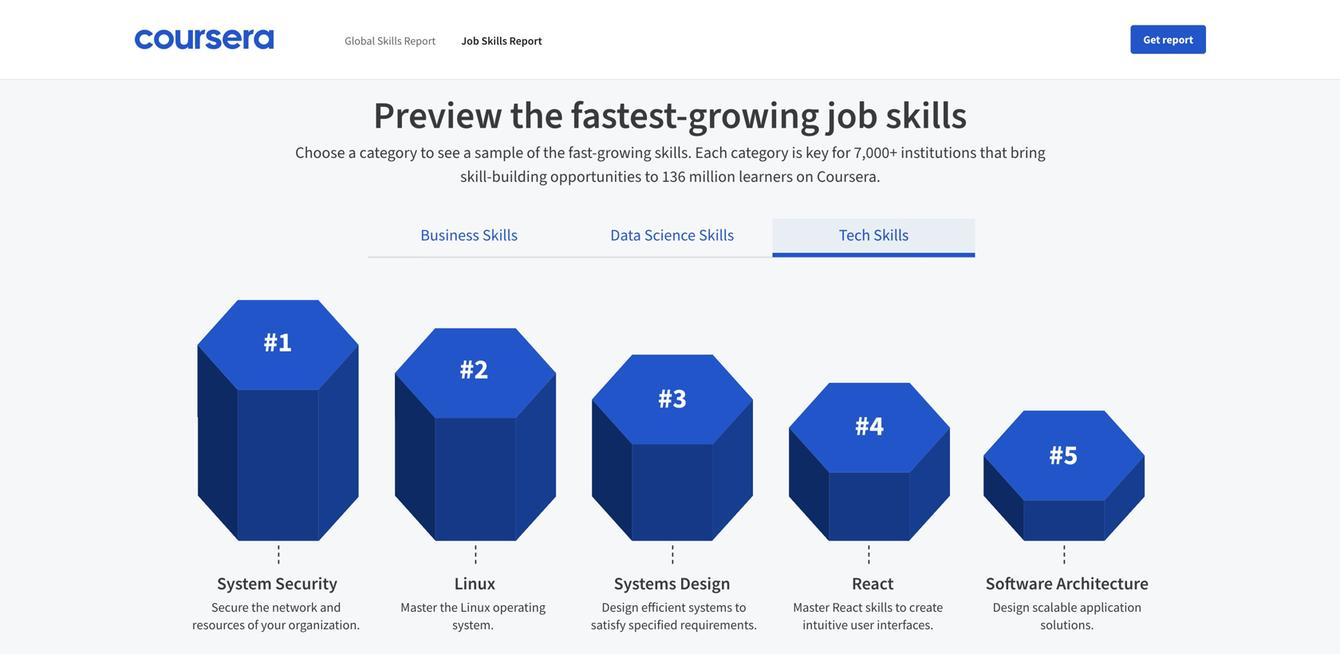 Task type: locate. For each thing, give the bounding box(es) containing it.
1 horizontal spatial report
[[509, 34, 542, 48]]

2 skills from the left
[[481, 34, 507, 48]]

2 report from the left
[[509, 34, 542, 48]]

get
[[1144, 32, 1160, 47]]

job
[[461, 34, 479, 48]]

1 skills from the left
[[377, 34, 402, 48]]

1 horizontal spatial skills
[[481, 34, 507, 48]]

global
[[345, 34, 375, 48]]

0 horizontal spatial report
[[404, 34, 436, 48]]

report right job
[[509, 34, 542, 48]]

report left job
[[404, 34, 436, 48]]

0 horizontal spatial skills
[[377, 34, 402, 48]]

skills right global
[[377, 34, 402, 48]]

report for job skills report
[[509, 34, 542, 48]]

report for global skills report
[[404, 34, 436, 48]]

skills
[[377, 34, 402, 48], [481, 34, 507, 48]]

1 report from the left
[[404, 34, 436, 48]]

get report
[[1144, 32, 1193, 47]]

report
[[404, 34, 436, 48], [509, 34, 542, 48]]

skills right job
[[481, 34, 507, 48]]



Task type: describe. For each thing, give the bounding box(es) containing it.
job skills report
[[461, 34, 542, 48]]

global skills report link
[[345, 34, 436, 48]]

job skills report link
[[461, 34, 542, 48]]

skills for job
[[481, 34, 507, 48]]

get report button
[[1131, 25, 1206, 54]]

skills for global
[[377, 34, 402, 48]]

coursera logo image
[[134, 30, 274, 49]]

report
[[1163, 32, 1193, 47]]

global skills report
[[345, 34, 436, 48]]



Task type: vqa. For each thing, say whether or not it's contained in the screenshot.
the Job Skills Report
yes



